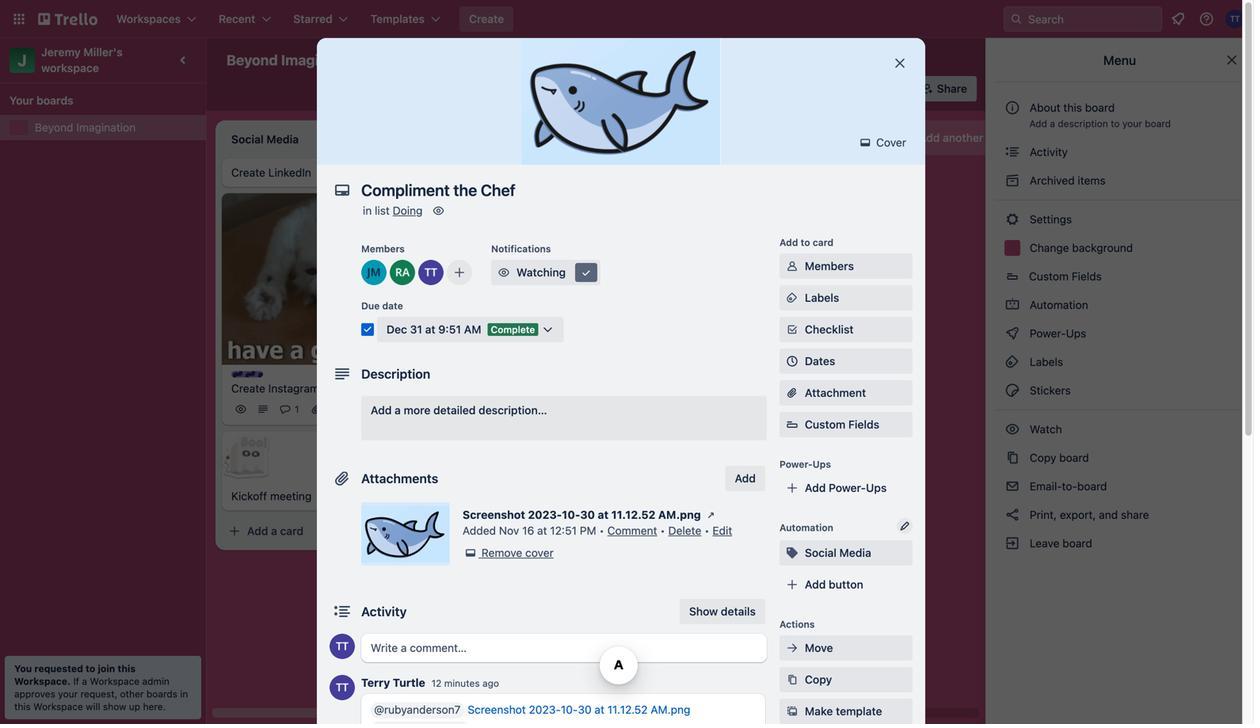 Task type: locate. For each thing, give the bounding box(es) containing it.
2 horizontal spatial workspace
[[430, 53, 488, 67]]

custom down attachment
[[805, 418, 846, 431]]

jeremy miller (jeremymiller198) image down description
[[399, 400, 418, 419]]

0 horizontal spatial create from template… image
[[406, 525, 418, 538]]

custom fields button down attachment button
[[780, 417, 913, 433]]

sm image
[[679, 76, 701, 98], [431, 203, 446, 219], [578, 265, 594, 280], [1005, 326, 1020, 341], [1005, 421, 1020, 437], [1005, 479, 1020, 494], [703, 507, 719, 523], [1005, 507, 1020, 523], [1005, 536, 1020, 551], [784, 704, 800, 719]]

1 horizontal spatial ruby anderson (rubyanderson7) image
[[624, 384, 643, 403]]

@rubyanderson7 screenshot 2023-10-30 at 11.12.52 am.png
[[374, 703, 690, 716]]

create for create instagram
[[231, 382, 265, 395]]

activity up the archived
[[1027, 145, 1068, 158]]

0 vertical spatial create from template… image
[[856, 341, 868, 354]]

0 horizontal spatial this
[[14, 701, 31, 712]]

1 vertical spatial 11.12.52
[[607, 703, 648, 716]]

2 vertical spatial this
[[14, 701, 31, 712]]

this up the description
[[1063, 101, 1082, 114]]

will
[[86, 701, 100, 712]]

sm image for leave board link
[[1005, 536, 1020, 551]]

create
[[469, 12, 504, 25], [231, 166, 265, 179], [231, 382, 265, 395]]

am.png
[[658, 508, 701, 521], [651, 703, 690, 716]]

power- up stickers
[[1030, 327, 1066, 340]]

0 notifications image
[[1169, 10, 1188, 29]]

add inside the add a more detailed description… "link"
[[371, 404, 392, 417]]

10- up 12:51
[[562, 508, 580, 521]]

sm image for labels link to the bottom
[[1005, 354, 1020, 370]]

admin
[[142, 676, 169, 687]]

card up members link
[[813, 237, 834, 248]]

add to card
[[780, 237, 834, 248]]

1 vertical spatial am.png
[[651, 703, 690, 716]]

add a more detailed description…
[[371, 404, 547, 417]]

0 vertical spatial list
[[986, 131, 1002, 144]]

0 vertical spatial labels link
[[780, 285, 913, 311]]

sm image for power-ups link
[[1005, 326, 1020, 341]]

sm image inside automation link
[[1005, 297, 1020, 313]]

1 vertical spatial this
[[118, 663, 136, 674]]

here.
[[143, 701, 166, 712]]

sm image inside checklist link
[[784, 322, 800, 337]]

2 horizontal spatial to
[[1111, 118, 1120, 129]]

31
[[410, 323, 422, 336]]

0 vertical spatial imagination
[[281, 51, 362, 69]]

template
[[836, 705, 882, 718]]

labels up checklist
[[805, 291, 839, 304]]

0 vertical spatial copy
[[1030, 451, 1056, 464]]

2 vertical spatial terry turtle (terryturtle) image
[[330, 675, 355, 700]]

create inside button
[[469, 12, 504, 25]]

1 horizontal spatial terry turtle (terryturtle) image
[[418, 260, 444, 285]]

complete
[[491, 324, 535, 335]]

create inside 'link'
[[231, 166, 265, 179]]

ups up media on the right of the page
[[866, 481, 887, 494]]

create instagram link
[[231, 381, 415, 397]]

1 vertical spatial jeremy miller (jeremymiller198) image
[[399, 400, 418, 419]]

your up activity link
[[1122, 118, 1142, 129]]

add for add a more detailed description…
[[371, 404, 392, 417]]

card for add a card
[[280, 525, 303, 538]]

add for add to card
[[780, 237, 798, 248]]

stickers link
[[995, 378, 1245, 403]]

edit link
[[713, 524, 732, 537]]

0 vertical spatial this
[[1063, 101, 1082, 114]]

Board name text field
[[219, 48, 370, 73]]

sm image for labels link to the top
[[784, 290, 800, 306]]

0 vertical spatial members
[[361, 243, 405, 254]]

screenshot down ago
[[468, 703, 526, 716]]

create left linkedin
[[231, 166, 265, 179]]

terry turtle (terryturtle) image right open information menu image at the top right of page
[[1226, 10, 1245, 29]]

add members to card image
[[453, 265, 466, 280]]

1 horizontal spatial activity
[[1027, 145, 1068, 158]]

print,
[[1030, 508, 1057, 521]]

0 horizontal spatial imagination
[[76, 121, 136, 134]]

1 vertical spatial imagination
[[76, 121, 136, 134]]

pm
[[580, 524, 596, 537]]

button
[[829, 578, 863, 591]]

turtle
[[393, 676, 425, 689]]

card inside button
[[280, 525, 303, 538]]

fields for menu
[[1072, 270, 1102, 283]]

make template link
[[780, 699, 913, 724]]

your
[[10, 94, 34, 107]]

power- down customize views icon on the top of page
[[608, 82, 645, 95]]

1 horizontal spatial boards
[[146, 688, 177, 700]]

card down meeting
[[280, 525, 303, 538]]

0 vertical spatial jeremy miller (jeremymiller198) image
[[361, 260, 387, 285]]

0 vertical spatial ruby anderson (rubyanderson7) image
[[888, 78, 910, 100]]

list left the "doing"
[[375, 204, 390, 217]]

sm image for automation link
[[1005, 297, 1020, 313]]

to up activity link
[[1111, 118, 1120, 129]]

custom fields for menu
[[1029, 270, 1102, 283]]

10- down write a comment text box
[[561, 703, 578, 716]]

2023- up added nov 16 at 12:51 pm
[[528, 508, 562, 521]]

boards inside "if a workspace admin approves your request, other boards in this workspace will show up here."
[[146, 688, 177, 700]]

1 horizontal spatial fields
[[1072, 270, 1102, 283]]

power-ups down customize views icon on the top of page
[[608, 82, 666, 95]]

dates button
[[780, 349, 913, 374]]

automation link
[[995, 292, 1245, 318]]

a
[[1050, 118, 1055, 129], [395, 404, 401, 417], [271, 525, 277, 538], [82, 676, 87, 687]]

2 vertical spatial power-ups
[[780, 459, 831, 470]]

1 vertical spatial create
[[231, 166, 265, 179]]

0 horizontal spatial beyond imagination
[[35, 121, 136, 134]]

1 horizontal spatial this
[[118, 663, 136, 674]]

sm image inside members link
[[784, 258, 800, 274]]

0 vertical spatial custom
[[1029, 270, 1069, 283]]

sm image for checklist link
[[784, 322, 800, 337]]

1 vertical spatial copy
[[805, 673, 832, 686]]

workspace left visible
[[430, 53, 488, 67]]

this right join
[[118, 663, 136, 674]]

comment link
[[607, 524, 657, 537]]

sm image inside archived items link
[[1005, 173, 1020, 189]]

archived items
[[1027, 174, 1106, 187]]

sm image for watching button on the top of page
[[496, 265, 512, 280]]

1 vertical spatial to
[[801, 237, 810, 248]]

workspace down approves on the bottom of the page
[[33, 701, 83, 712]]

jeremy miller (jeremymiller198) image
[[361, 260, 387, 285], [399, 400, 418, 419]]

power-ups up stickers
[[1027, 327, 1089, 340]]

None text field
[[353, 176, 876, 204]]

0 vertical spatial labels
[[805, 291, 839, 304]]

1 horizontal spatial to
[[801, 237, 810, 248]]

power-ups link
[[995, 321, 1245, 346]]

terry turtle (terryturtle) image for ruby anderson (rubyanderson7) icon to the middle
[[418, 260, 444, 285]]

add inside add another list "button"
[[919, 131, 940, 144]]

sm image inside copy link
[[784, 672, 800, 688]]

10-
[[562, 508, 580, 521], [561, 703, 578, 716]]

jeremy miller (jeremymiller198) image
[[867, 78, 889, 100], [602, 384, 621, 403]]

add for add button
[[735, 472, 756, 485]]

1 vertical spatial create from template… image
[[406, 525, 418, 538]]

30 up pm
[[580, 508, 595, 521]]

sm image for copy board link
[[1005, 450, 1020, 466]]

sm image for cover link at right
[[857, 135, 873, 151]]

add inside add power-ups link
[[805, 481, 826, 494]]

1 vertical spatial custom fields
[[805, 418, 879, 431]]

board up to-
[[1059, 451, 1089, 464]]

labels up stickers
[[1027, 355, 1063, 368]]

sm image inside email-to-board link
[[1005, 479, 1020, 494]]

boards
[[36, 94, 73, 107], [146, 688, 177, 700]]

1 vertical spatial workspace
[[90, 676, 140, 687]]

sm image inside watching button
[[578, 265, 594, 280]]

0 horizontal spatial your
[[58, 688, 78, 700]]

a for add a more detailed description…
[[395, 404, 401, 417]]

beyond inside board name text field
[[227, 51, 278, 69]]

sm image inside the print, export, and share link
[[1005, 507, 1020, 523]]

copy
[[1030, 451, 1056, 464], [805, 673, 832, 686]]

0 horizontal spatial automation
[[701, 82, 761, 95]]

create from template… image up attachment button
[[856, 341, 868, 354]]

2023- down write a comment text box
[[529, 703, 561, 716]]

power-ups up add power-ups
[[780, 459, 831, 470]]

0 horizontal spatial custom fields button
[[780, 417, 913, 433]]

to left join
[[86, 663, 95, 674]]

1 vertical spatial custom
[[805, 418, 846, 431]]

workspace visible button
[[401, 48, 534, 73]]

sm image inside activity link
[[1005, 144, 1020, 160]]

approves
[[14, 688, 55, 700]]

1 horizontal spatial custom fields button
[[995, 264, 1245, 289]]

1 vertical spatial power-ups
[[1027, 327, 1089, 340]]

0 vertical spatial terry turtle (terryturtle) image
[[1226, 10, 1245, 29]]

color: purple, title: none image
[[231, 371, 263, 378]]

this down approves on the bottom of the page
[[14, 701, 31, 712]]

sm image inside the watch 'link'
[[1005, 421, 1020, 437]]

create from template… image
[[856, 341, 868, 354], [406, 525, 418, 538]]

1 horizontal spatial workspace
[[90, 676, 140, 687]]

checklist
[[805, 323, 854, 336]]

create down color: purple, title: none icon
[[231, 382, 265, 395]]

leave
[[1030, 537, 1060, 550]]

fields down change background
[[1072, 270, 1102, 283]]

at down write a comment text box
[[595, 703, 604, 716]]

kickoff
[[231, 490, 267, 503]]

checklist link
[[780, 317, 913, 342]]

terry turtle (terryturtle) image
[[1226, 10, 1245, 29], [418, 260, 444, 285], [330, 675, 355, 700]]

sm image inside move link
[[784, 640, 800, 656]]

0 horizontal spatial copy
[[805, 673, 832, 686]]

sm image inside social media button
[[784, 545, 800, 561]]

to-
[[1062, 480, 1077, 493]]

sm image inside leave board link
[[1005, 536, 1020, 551]]

sm image for archived items link
[[1005, 173, 1020, 189]]

sm image inside watching button
[[496, 265, 512, 280]]

2 horizontal spatial this
[[1063, 101, 1082, 114]]

sm image inside copy board link
[[1005, 450, 1020, 466]]

1 horizontal spatial card
[[813, 237, 834, 248]]

1 vertical spatial automation
[[1027, 298, 1088, 311]]

add inside add button
[[735, 472, 756, 485]]

request,
[[81, 688, 117, 700]]

in right other on the bottom left
[[180, 688, 188, 700]]

board
[[1085, 101, 1115, 114], [1145, 118, 1171, 129], [1059, 451, 1089, 464], [1077, 480, 1107, 493], [1063, 537, 1092, 550]]

0 vertical spatial 2023-
[[528, 508, 562, 521]]

back to home image
[[38, 6, 97, 32]]

a right if
[[82, 676, 87, 687]]

custom fields down change background
[[1029, 270, 1102, 283]]

1 horizontal spatial your
[[1122, 118, 1142, 129]]

sm image for email-to-board link
[[1005, 479, 1020, 494]]

doing
[[393, 204, 423, 217]]

2 vertical spatial create
[[231, 382, 265, 395]]

terry turtle 12 minutes ago
[[361, 676, 499, 689]]

ups inside button
[[645, 82, 666, 95]]

sm image
[[857, 135, 873, 151], [1005, 144, 1020, 160], [1005, 173, 1020, 189], [1005, 212, 1020, 227], [784, 258, 800, 274], [496, 265, 512, 280], [784, 290, 800, 306], [1005, 297, 1020, 313], [784, 322, 800, 337], [1005, 354, 1020, 370], [1005, 383, 1020, 398], [1005, 450, 1020, 466], [463, 545, 479, 561], [784, 545, 800, 561], [784, 640, 800, 656], [784, 672, 800, 688]]

30 down write a comment text box
[[578, 703, 592, 716]]

0 horizontal spatial jeremy miller (jeremymiller198) image
[[602, 384, 621, 403]]

your down if
[[58, 688, 78, 700]]

2 horizontal spatial terry turtle (terryturtle) image
[[1226, 10, 1245, 29]]

0 vertical spatial in
[[363, 204, 372, 217]]

list right another at right
[[986, 131, 1002, 144]]

ruby anderson (rubyanderson7) image
[[888, 78, 910, 100], [390, 260, 415, 285], [624, 384, 643, 403]]

0 vertical spatial your
[[1122, 118, 1142, 129]]

open information menu image
[[1199, 11, 1215, 27]]

board down export,
[[1063, 537, 1092, 550]]

a left more
[[395, 404, 401, 417]]

sm image inside automation "button"
[[679, 76, 701, 98]]

mark due date as complete image
[[361, 323, 374, 336]]

items
[[1078, 174, 1106, 187]]

board link
[[537, 48, 605, 73]]

add another list
[[919, 131, 1002, 144]]

add for add button
[[805, 578, 826, 591]]

custom fields button
[[995, 264, 1245, 289], [780, 417, 913, 433]]

a inside "if a workspace admin approves your request, other boards in this workspace will show up here."
[[82, 676, 87, 687]]

you requested to join this workspace.
[[14, 663, 136, 687]]

workspace inside workspace visible button
[[430, 53, 488, 67]]

sm image inside make template link
[[784, 704, 800, 719]]

to up members link
[[801, 237, 810, 248]]

details
[[721, 605, 756, 618]]

workspace down join
[[90, 676, 140, 687]]

sm image for automation "button"
[[679, 76, 701, 98]]

sm image for social media button
[[784, 545, 800, 561]]

a inside about this board add a description to your board
[[1050, 118, 1055, 129]]

0 horizontal spatial labels link
[[780, 285, 913, 311]]

0 vertical spatial card
[[813, 237, 834, 248]]

0 vertical spatial workspace
[[430, 53, 488, 67]]

0 vertical spatial jeremy miller (jeremymiller198) image
[[867, 78, 889, 100]]

a down the about
[[1050, 118, 1055, 129]]

1 vertical spatial activity
[[361, 604, 407, 619]]

custom fields
[[1029, 270, 1102, 283], [805, 418, 879, 431]]

1 vertical spatial boards
[[146, 688, 177, 700]]

power-ups inside button
[[608, 82, 666, 95]]

other
[[120, 688, 144, 700]]

sm image for settings link
[[1005, 212, 1020, 227]]

sm image inside cover link
[[857, 135, 873, 151]]

sm image for copy link
[[784, 672, 800, 688]]

1 horizontal spatial create from template… image
[[856, 341, 868, 354]]

1 vertical spatial beyond imagination
[[35, 121, 136, 134]]

custom down change
[[1029, 270, 1069, 283]]

0 horizontal spatial fields
[[848, 418, 879, 431]]

copy link
[[780, 667, 913, 692]]

a down kickoff meeting on the bottom of page
[[271, 525, 277, 538]]

sm image inside stickers link
[[1005, 383, 1020, 398]]

add inside add a card button
[[247, 525, 268, 538]]

change
[[1030, 241, 1069, 254]]

0 horizontal spatial to
[[86, 663, 95, 674]]

1 vertical spatial in
[[180, 688, 188, 700]]

copy up email-
[[1030, 451, 1056, 464]]

in list doing
[[363, 204, 423, 217]]

attachment button
[[780, 380, 913, 406]]

screenshot up added
[[463, 508, 525, 521]]

boards down admin
[[146, 688, 177, 700]]

0 vertical spatial beyond imagination
[[227, 51, 362, 69]]

activity up terry
[[361, 604, 407, 619]]

attachment
[[805, 386, 866, 399]]

search image
[[1010, 13, 1023, 25]]

dec 31 at 9:51 am
[[387, 323, 481, 336]]

create instagram
[[231, 382, 319, 395]]

media
[[839, 546, 871, 559]]

terry turtle (terryturtle) image left terry
[[330, 675, 355, 700]]

0 vertical spatial beyond
[[227, 51, 278, 69]]

sm image inside settings link
[[1005, 212, 1020, 227]]

custom fields button for add to card
[[780, 417, 913, 433]]

terry turtle (terryturtle) image left add members to card icon at the left top
[[418, 260, 444, 285]]

jeremy miller (jeremymiller198) image up due on the top left of the page
[[361, 260, 387, 285]]

1 horizontal spatial custom fields
[[1029, 270, 1102, 283]]

a inside "link"
[[395, 404, 401, 417]]

0 vertical spatial to
[[1111, 118, 1120, 129]]

labels link down power-ups link
[[995, 349, 1245, 375]]

a for if a workspace admin approves your request, other boards in this workspace will show up here.
[[82, 676, 87, 687]]

1 vertical spatial list
[[375, 204, 390, 217]]

copy board
[[1027, 451, 1089, 464]]

add inside add button button
[[805, 578, 826, 591]]

1 horizontal spatial beyond imagination
[[227, 51, 362, 69]]

add a card button
[[222, 519, 399, 544]]

0 vertical spatial fields
[[1072, 270, 1102, 283]]

0 vertical spatial create
[[469, 12, 504, 25]]

show details link
[[680, 599, 765, 624]]

power-ups
[[608, 82, 666, 95], [1027, 327, 1089, 340], [780, 459, 831, 470]]

16
[[522, 524, 534, 537]]

members down in list doing
[[361, 243, 405, 254]]

add button
[[725, 466, 765, 491]]

terry turtle (terryturtle) image
[[847, 78, 869, 100], [580, 384, 599, 403], [377, 400, 396, 419], [330, 634, 355, 659]]

1 horizontal spatial custom
[[1029, 270, 1069, 283]]

1 vertical spatial members
[[805, 259, 854, 273]]

create from template… image down "attachments"
[[406, 525, 418, 538]]

board up activity link
[[1145, 118, 1171, 129]]

screenshot 2023-10-30 at 11.12.52 am.png link
[[468, 703, 690, 716]]

email-to-board
[[1027, 480, 1107, 493]]

add a more detailed description… link
[[361, 396, 767, 440]]

2 vertical spatial workspace
[[33, 701, 83, 712]]

this inside about this board add a description to your board
[[1063, 101, 1082, 114]]

1 horizontal spatial beyond
[[227, 51, 278, 69]]

create linkedin
[[231, 166, 311, 179]]

custom fields button up automation link
[[995, 264, 1245, 289]]

copy up the make at the bottom
[[805, 673, 832, 686]]

move
[[805, 641, 833, 654]]

sm image inside power-ups link
[[1005, 326, 1020, 341]]

ups left automation "button"
[[645, 82, 666, 95]]

social
[[805, 546, 837, 559]]

custom fields down attachment button
[[805, 418, 879, 431]]

boards right your
[[36, 94, 73, 107]]

1 horizontal spatial automation
[[780, 522, 833, 533]]

in
[[363, 204, 372, 217], [180, 688, 188, 700]]

a inside button
[[271, 525, 277, 538]]

1 vertical spatial card
[[280, 525, 303, 538]]

add power-ups
[[805, 481, 887, 494]]

print, export, and share
[[1027, 508, 1149, 521]]

1 horizontal spatial in
[[363, 204, 372, 217]]

1
[[295, 404, 299, 415]]

create up workspace visible
[[469, 12, 504, 25]]

0 vertical spatial custom fields button
[[995, 264, 1245, 289]]

0 horizontal spatial list
[[375, 204, 390, 217]]

menu
[[1103, 53, 1136, 68]]

labels link up checklist link
[[780, 285, 913, 311]]

fields down attachment button
[[848, 418, 879, 431]]

sm image for the print, export, and share link
[[1005, 507, 1020, 523]]

members down add to card
[[805, 259, 854, 273]]

email-to-board link
[[995, 474, 1245, 499]]

in left the "doing"
[[363, 204, 372, 217]]

to inside about this board add a description to your board
[[1111, 118, 1120, 129]]

and
[[1099, 508, 1118, 521]]



Task type: describe. For each thing, give the bounding box(es) containing it.
make template
[[805, 705, 882, 718]]

0 vertical spatial am.png
[[658, 508, 701, 521]]

add for add a card
[[247, 525, 268, 538]]

am
[[464, 323, 481, 336]]

workspace visible
[[430, 53, 525, 67]]

1 vertical spatial labels link
[[995, 349, 1245, 375]]

meeting
[[270, 490, 312, 503]]

create linkedin link
[[231, 165, 415, 181]]

dates
[[805, 355, 835, 368]]

your inside "if a workspace admin approves your request, other boards in this workspace will show up here."
[[58, 688, 78, 700]]

jeremy miller's workspace
[[41, 46, 125, 74]]

0 vertical spatial 11.12.52
[[611, 508, 656, 521]]

background
[[1072, 241, 1133, 254]]

edit
[[713, 524, 732, 537]]

j
[[18, 51, 27, 69]]

remove
[[482, 546, 522, 559]]

1 horizontal spatial labels
[[1027, 355, 1063, 368]]

add for add power-ups
[[805, 481, 826, 494]]

share button
[[915, 76, 977, 101]]

create for create linkedin
[[231, 166, 265, 179]]

board up print, export, and share at bottom
[[1077, 480, 1107, 493]]

beyond imagination link
[[35, 120, 196, 135]]

sm image for make template link
[[784, 704, 800, 719]]

share
[[937, 82, 967, 95]]

card for add to card
[[813, 237, 834, 248]]

Mark due date as complete checkbox
[[361, 323, 374, 336]]

1 horizontal spatial power-ups
[[780, 459, 831, 470]]

0 horizontal spatial boards
[[36, 94, 73, 107]]

settings
[[1027, 213, 1072, 226]]

added nov 16 at 12:51 pm
[[463, 524, 596, 537]]

at right 16
[[537, 524, 547, 537]]

ago
[[482, 678, 499, 689]]

visible
[[491, 53, 525, 67]]

this inside you requested to join this workspace.
[[118, 663, 136, 674]]

1 vertical spatial 2023-
[[529, 703, 561, 716]]

to inside you requested to join this workspace.
[[86, 663, 95, 674]]

this inside "if a workspace admin approves your request, other boards in this workspace will show up here."
[[14, 701, 31, 712]]

1 vertical spatial ruby anderson (rubyanderson7) image
[[390, 260, 415, 285]]

1 horizontal spatial jeremy miller (jeremymiller198) image
[[399, 400, 418, 419]]

date
[[382, 300, 403, 311]]

doing link
[[393, 204, 423, 217]]

1 vertical spatial 10-
[[561, 703, 578, 716]]

minutes
[[444, 678, 480, 689]]

automation inside "button"
[[701, 82, 761, 95]]

email-
[[1030, 480, 1062, 493]]

automation button
[[679, 76, 771, 101]]

another
[[943, 131, 983, 144]]

add another list button
[[890, 120, 1106, 155]]

sm image for activity link
[[1005, 144, 1020, 160]]

add inside about this board add a description to your board
[[1029, 118, 1047, 129]]

about
[[1030, 101, 1061, 114]]

custom for add to card
[[805, 418, 846, 431]]

sm image for the watch 'link'
[[1005, 421, 1020, 437]]

attachments
[[361, 471, 438, 486]]

2 horizontal spatial ruby anderson (rubyanderson7) image
[[888, 78, 910, 100]]

power- up social media button
[[829, 481, 866, 494]]

ups up add power-ups
[[813, 459, 831, 470]]

fields for add to card
[[848, 418, 879, 431]]

0 vertical spatial activity
[[1027, 145, 1068, 158]]

custom for menu
[[1029, 270, 1069, 283]]

cover link
[[853, 130, 916, 155]]

2 vertical spatial automation
[[780, 522, 833, 533]]

at up comment 'link'
[[598, 508, 609, 521]]

archived items link
[[995, 168, 1245, 193]]

dec
[[387, 323, 407, 336]]

actions
[[780, 619, 815, 630]]

2 horizontal spatial automation
[[1027, 298, 1088, 311]]

workspace
[[41, 61, 99, 74]]

make
[[805, 705, 833, 718]]

sm image for the "remove cover" link
[[463, 545, 479, 561]]

ups down automation link
[[1066, 327, 1086, 340]]

2 horizontal spatial power-ups
[[1027, 327, 1089, 340]]

activity link
[[995, 139, 1245, 165]]

board up the description
[[1085, 101, 1115, 114]]

12 minutes ago link
[[431, 678, 499, 689]]

change background
[[1027, 241, 1133, 254]]

if
[[73, 676, 79, 687]]

list inside "button"
[[986, 131, 1002, 144]]

0 vertical spatial 10-
[[562, 508, 580, 521]]

terry
[[361, 676, 390, 689]]

jeremy
[[41, 46, 81, 59]]

your boards with 1 items element
[[10, 91, 189, 110]]

print, export, and share link
[[995, 502, 1245, 528]]

0 vertical spatial screenshot
[[463, 508, 525, 521]]

Search field
[[1023, 7, 1161, 31]]

copy for copy board
[[1030, 451, 1056, 464]]

customize views image
[[613, 52, 628, 68]]

more
[[404, 404, 431, 417]]

due
[[361, 300, 380, 311]]

custom fields button for menu
[[995, 264, 1245, 289]]

up
[[129, 701, 140, 712]]

0 vertical spatial 30
[[580, 508, 595, 521]]

add for add another list
[[919, 131, 940, 144]]

terry turtle (terryturtle) image for open information menu image at the top right of page
[[1226, 10, 1245, 29]]

primary element
[[0, 0, 1254, 38]]

Write a comment text field
[[361, 634, 767, 662]]

watching button
[[491, 260, 601, 285]]

0 horizontal spatial labels
[[805, 291, 839, 304]]

12
[[431, 678, 442, 689]]

0 horizontal spatial terry turtle (terryturtle) image
[[330, 675, 355, 700]]

0 horizontal spatial activity
[[361, 604, 407, 619]]

2 vertical spatial ruby anderson (rubyanderson7) image
[[624, 384, 643, 403]]

screenshot 2023-10-30 at 11.12.52 am.png
[[463, 508, 701, 521]]

description
[[1058, 118, 1108, 129]]

custom fields for add to card
[[805, 418, 879, 431]]

1 horizontal spatial members
[[805, 259, 854, 273]]

detailed
[[433, 404, 476, 417]]

sm image for members link
[[784, 258, 800, 274]]

1 vertical spatial screenshot
[[468, 703, 526, 716]]

power- right add button
[[780, 459, 813, 470]]

description…
[[479, 404, 547, 417]]

show
[[103, 701, 126, 712]]

social media
[[805, 546, 871, 559]]

about this board add a description to your board
[[1029, 101, 1171, 129]]

1 horizontal spatial jeremy miller (jeremymiller198) image
[[867, 78, 889, 100]]

sm image for move link
[[784, 640, 800, 656]]

thinking
[[456, 175, 500, 189]]

share
[[1121, 508, 1149, 521]]

you
[[14, 663, 32, 674]]

create button
[[460, 6, 514, 32]]

add a card
[[247, 525, 303, 538]]

beyond imagination inside board name text field
[[227, 51, 362, 69]]

0 horizontal spatial workspace
[[33, 701, 83, 712]]

0 horizontal spatial beyond
[[35, 121, 73, 134]]

sm image for stickers link
[[1005, 383, 1020, 398]]

cover
[[525, 546, 554, 559]]

a for add a card
[[271, 525, 277, 538]]

at right 31
[[425, 323, 435, 336]]

in inside "if a workspace admin approves your request, other boards in this workspace will show up here."
[[180, 688, 188, 700]]

power- inside button
[[608, 82, 645, 95]]

create for create
[[469, 12, 504, 25]]

0 horizontal spatial members
[[361, 243, 405, 254]]

watching
[[517, 266, 566, 279]]

copy for copy
[[805, 673, 832, 686]]

1 vertical spatial 30
[[578, 703, 592, 716]]

delete link
[[668, 524, 701, 537]]

kickoff meeting link
[[231, 489, 415, 504]]

instagram
[[268, 382, 319, 395]]

12:51
[[550, 524, 577, 537]]

show details
[[689, 605, 756, 618]]

imagination inside board name text field
[[281, 51, 362, 69]]

delete
[[668, 524, 701, 537]]

your inside about this board add a description to your board
[[1122, 118, 1142, 129]]

move link
[[780, 635, 913, 661]]

leave board link
[[995, 531, 1245, 556]]



Task type: vqa. For each thing, say whether or not it's contained in the screenshot.
Table
no



